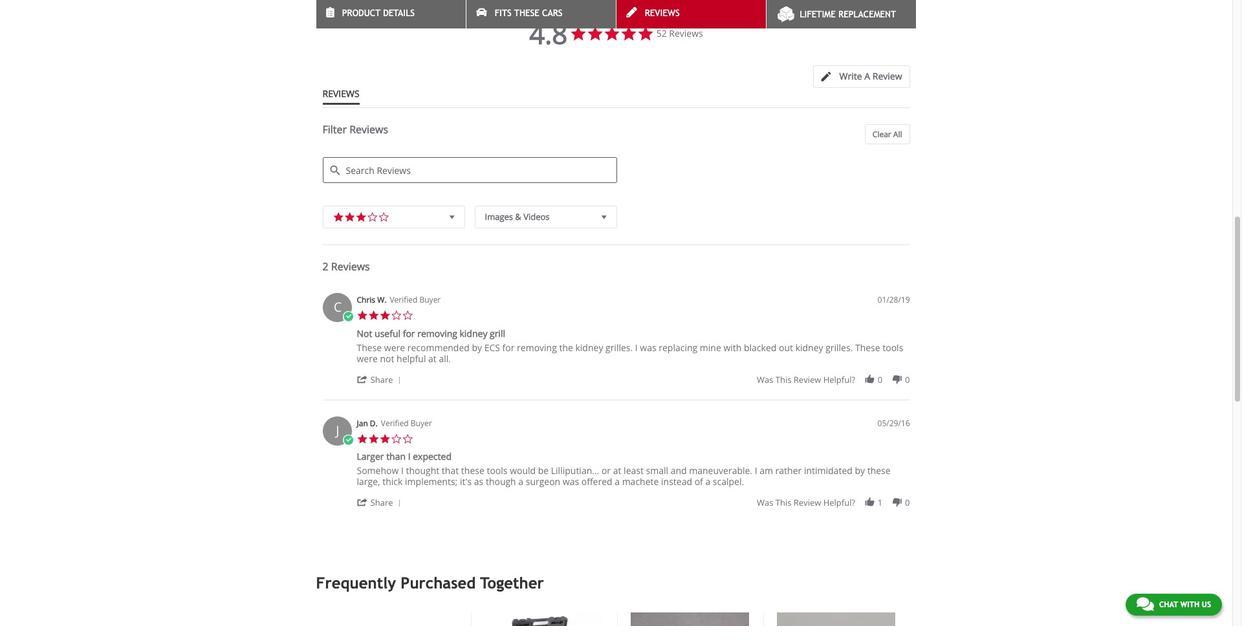 Task type: describe. For each thing, give the bounding box(es) containing it.
t10 wedge base white led bulb - no collar - canbus - priced each image
[[777, 612, 895, 626]]

not useful for removing kidney grill heading
[[357, 327, 505, 342]]

0 for c
[[905, 374, 910, 385]]

chat with us
[[1159, 600, 1211, 610]]

2 these from the left
[[867, 465, 891, 477]]

1 horizontal spatial were
[[384, 341, 405, 354]]

empty star image for j
[[391, 433, 402, 445]]

videos
[[524, 211, 550, 223]]

01/28/19
[[878, 294, 910, 305]]

by inside the not useful for removing kidney grill these were recommended by ecs for removing the kidney grilles. i was replacing mine with blacked out kidney grilles. these tools were not helpful at all.
[[472, 341, 482, 354]]

0 horizontal spatial kidney
[[460, 327, 487, 339]]

lifetime replacement
[[800, 9, 896, 19]]

verified buyer heading for c
[[390, 294, 441, 305]]

share image for j
[[357, 497, 368, 508]]

reviews for 52 reviews
[[669, 27, 703, 40]]

chris
[[357, 294, 375, 305]]

frequently
[[316, 574, 396, 592]]

3 a from the left
[[706, 476, 711, 488]]

write
[[840, 70, 862, 82]]

4.8
[[529, 15, 568, 52]]

offered
[[582, 476, 612, 488]]

clear all
[[873, 129, 902, 140]]

maneuverable.
[[689, 465, 753, 477]]

j
[[336, 422, 339, 439]]

0 vertical spatial for
[[403, 327, 415, 339]]

seperator image for c
[[395, 376, 403, 384]]

i down than
[[401, 465, 404, 477]]

down triangle image
[[599, 210, 610, 224]]

chat with us link
[[1126, 594, 1222, 616]]

of
[[695, 476, 703, 488]]

1 these from the left
[[461, 465, 485, 477]]

scalpel.
[[713, 476, 744, 488]]

us
[[1202, 600, 1211, 610]]

larger than i expected somehow i thought that these tools would be lilliputian... or at least small and maneuverable. i am rather intimidated by these large, thick implements; it's as though a surgeon was offered a machete instead of a scalpel.
[[357, 450, 891, 488]]

thick
[[383, 476, 403, 488]]

fits these cars link
[[466, 0, 616, 28]]

useful
[[375, 327, 401, 339]]

this for j
[[776, 497, 792, 509]]

a
[[865, 70, 870, 82]]

filter reviews
[[323, 122, 388, 137]]

somehow
[[357, 465, 399, 477]]

was for j
[[757, 497, 774, 509]]

machete
[[622, 476, 659, 488]]

2 star image from the left
[[379, 310, 391, 321]]

recommended
[[407, 341, 470, 354]]

trim panel clip - priced each image
[[631, 612, 749, 626]]

the
[[559, 341, 573, 354]]

clear
[[873, 129, 891, 140]]

together
[[480, 574, 544, 592]]

52 reviews
[[657, 27, 703, 40]]

grill
[[490, 327, 505, 339]]

product
[[342, 8, 381, 18]]

not
[[357, 327, 372, 339]]

expected
[[413, 450, 452, 463]]

larger
[[357, 450, 384, 463]]

reviews for 2 reviews
[[331, 260, 370, 274]]

review date 05/29/16 element
[[878, 418, 910, 429]]

&
[[515, 211, 521, 223]]

was this review helpful? for c
[[757, 374, 855, 385]]

down triangle image
[[446, 210, 458, 224]]

was this review helpful? for j
[[757, 497, 855, 509]]

that
[[442, 465, 459, 477]]

buyer for j
[[411, 418, 432, 429]]

by inside larger than i expected somehow i thought that these tools would be lilliputian... or at least small and maneuverable. i am rather intimidated by these large, thick implements; it's as though a surgeon was offered a machete instead of a scalpel.
[[855, 465, 865, 477]]

empty star image up 'larger than i expected' heading
[[402, 433, 413, 445]]

0 horizontal spatial these
[[357, 341, 382, 354]]

vote down review by chris w. on 28 jan 2019 image
[[892, 374, 903, 385]]

1 horizontal spatial kidney
[[576, 341, 603, 354]]

Images & Videos Filter field
[[475, 206, 617, 228]]

filter
[[323, 122, 347, 137]]

large,
[[357, 476, 380, 488]]

share button for j
[[357, 496, 406, 509]]

vote up review by jan d. on 29 may 2016 image
[[864, 497, 876, 508]]

images & videos
[[485, 211, 550, 223]]

though
[[486, 476, 516, 488]]

with inside "chat with us" link
[[1181, 600, 1200, 610]]

cars
[[542, 8, 563, 18]]

as
[[474, 476, 484, 488]]

05/29/16
[[878, 418, 910, 429]]

implements;
[[405, 476, 458, 488]]

was inside larger than i expected somehow i thought that these tools would be lilliputian... or at least small and maneuverable. i am rather intimidated by these large, thick implements; it's as though a surgeon was offered a machete instead of a scalpel.
[[563, 476, 579, 488]]

circle checkmark image
[[343, 311, 354, 323]]

be
[[538, 465, 549, 477]]

lilliputian...
[[551, 465, 599, 477]]

Rating Filter field
[[323, 206, 465, 228]]

reviews
[[323, 87, 359, 100]]

write no frame image
[[821, 72, 838, 82]]

group for c
[[757, 374, 910, 385]]

vote down review by jan d. on 29 may 2016 image
[[892, 497, 903, 508]]

Search Reviews search field
[[323, 157, 617, 183]]

lifetime
[[800, 9, 836, 19]]

2 a from the left
[[615, 476, 620, 488]]

images
[[485, 211, 513, 223]]

replacing
[[659, 341, 698, 354]]

review for c
[[794, 374, 821, 385]]

share image for c
[[357, 374, 368, 385]]

write a review
[[840, 70, 902, 82]]

52
[[657, 27, 667, 40]]

all
[[893, 129, 902, 140]]

write a review button
[[814, 65, 910, 88]]



Task type: locate. For each thing, give the bounding box(es) containing it.
1 vertical spatial was
[[757, 497, 774, 509]]

1 vertical spatial tools
[[487, 465, 508, 477]]

1 was this review helpful? from the top
[[757, 374, 855, 385]]

helpful? for c
[[823, 374, 855, 385]]

reviews inside heading
[[350, 122, 388, 137]]

empty star image down "jan d. verified buyer"
[[391, 433, 402, 445]]

for
[[403, 327, 415, 339], [502, 341, 515, 354]]

verified buyer heading
[[390, 294, 441, 305], [381, 418, 432, 429]]

share
[[371, 374, 393, 385], [371, 497, 393, 509]]

0 right vote down review by chris w. on 28 jan 2019 icon
[[905, 374, 910, 385]]

0 vertical spatial share
[[371, 374, 393, 385]]

0 vertical spatial verified
[[390, 294, 418, 305]]

was down blacked
[[757, 374, 774, 385]]

1 horizontal spatial by
[[855, 465, 865, 477]]

and
[[671, 465, 687, 477]]

1 vertical spatial for
[[502, 341, 515, 354]]

grilles. right out at the bottom right
[[826, 341, 853, 354]]

buyer up expected
[[411, 418, 432, 429]]

0 horizontal spatial grilles.
[[606, 341, 633, 354]]

verified buyer heading right d. at the bottom
[[381, 418, 432, 429]]

jan d. verified buyer
[[357, 418, 432, 429]]

lifetime replacement link
[[766, 0, 916, 28]]

2 seperator image from the top
[[395, 500, 403, 507]]

were left the not
[[357, 352, 378, 365]]

group for j
[[757, 497, 910, 509]]

0 vertical spatial by
[[472, 341, 482, 354]]

out
[[779, 341, 793, 354]]

kidney
[[460, 327, 487, 339], [576, 341, 603, 354], [796, 341, 823, 354]]

review
[[873, 70, 902, 82]]

2 horizontal spatial a
[[706, 476, 711, 488]]

with inside the not useful for removing kidney grill these were recommended by ecs for removing the kidney grilles. i was replacing mine with blacked out kidney grilles. these tools were not helpful at all.
[[724, 341, 742, 354]]

jan
[[357, 418, 368, 429]]

0 vertical spatial with
[[724, 341, 742, 354]]

details
[[383, 8, 415, 18]]

1 star image from the left
[[368, 310, 379, 321]]

at inside larger than i expected somehow i thought that these tools would be lilliputian... or at least small and maneuverable. i am rather intimidated by these large, thick implements; it's as though a surgeon was offered a machete instead of a scalpel.
[[613, 465, 621, 477]]

star image down chris
[[368, 310, 379, 321]]

for right useful
[[403, 327, 415, 339]]

1 horizontal spatial was
[[640, 341, 657, 354]]

mine
[[700, 341, 721, 354]]

buyer up not useful for removing kidney grill "heading"
[[420, 294, 441, 305]]

star image
[[368, 310, 379, 321], [379, 310, 391, 321]]

tab panel containing c
[[316, 287, 917, 523]]

was left replacing
[[640, 341, 657, 354]]

frequently purchased together
[[316, 574, 544, 592]]

than
[[386, 450, 406, 463]]

blacked
[[744, 341, 777, 354]]

0 horizontal spatial removing
[[417, 327, 457, 339]]

empty star image
[[367, 210, 378, 223], [378, 210, 390, 223], [402, 310, 413, 321]]

0 vertical spatial removing
[[417, 327, 457, 339]]

was
[[640, 341, 657, 354], [563, 476, 579, 488]]

was this review helpful? down rather
[[757, 497, 855, 509]]

1 vertical spatial group
[[757, 497, 910, 509]]

0 horizontal spatial at
[[428, 352, 437, 365]]

share button down the not
[[357, 373, 406, 385]]

1 vertical spatial share image
[[357, 497, 368, 508]]

reviews for filter reviews
[[350, 122, 388, 137]]

these
[[514, 8, 540, 18], [357, 341, 382, 354], [855, 341, 880, 354]]

0 vertical spatial review
[[794, 374, 821, 385]]

0 vertical spatial this
[[776, 374, 792, 385]]

2 was from the top
[[757, 497, 774, 509]]

these up the vote up review by chris w. on 28 jan 2019 'icon'
[[855, 341, 880, 354]]

2 group from the top
[[757, 497, 910, 509]]

1 share from the top
[[371, 374, 393, 385]]

0 horizontal spatial with
[[724, 341, 742, 354]]

review down rather
[[794, 497, 821, 509]]

by
[[472, 341, 482, 354], [855, 465, 865, 477]]

0 vertical spatial group
[[757, 374, 910, 385]]

tools inside larger than i expected somehow i thought that these tools would be lilliputian... or at least small and maneuverable. i am rather intimidated by these large, thick implements; it's as though a surgeon was offered a machete instead of a scalpel.
[[487, 465, 508, 477]]

1 vertical spatial removing
[[517, 341, 557, 354]]

buyer for c
[[420, 294, 441, 305]]

0 horizontal spatial tools
[[487, 465, 508, 477]]

0 right vote down review by jan d. on 29 may 2016 image
[[905, 497, 910, 509]]

share for c
[[371, 374, 393, 385]]

1 vertical spatial by
[[855, 465, 865, 477]]

0 vertical spatial seperator image
[[395, 376, 403, 384]]

i left am
[[755, 465, 757, 477]]

verified
[[390, 294, 418, 305], [381, 418, 409, 429]]

reviews right 52
[[669, 27, 703, 40]]

share image down large,
[[357, 497, 368, 508]]

a right though
[[518, 476, 524, 488]]

seperator image for j
[[395, 500, 403, 507]]

not useful for removing kidney grill these were recommended by ecs for removing the kidney grilles. i was replacing mine with blacked out kidney grilles. these tools were not helpful at all.
[[357, 327, 903, 365]]

at left the all. at the left
[[428, 352, 437, 365]]

1 horizontal spatial these
[[514, 8, 540, 18]]

share button
[[357, 373, 406, 385], [357, 496, 406, 509]]

purchased
[[401, 574, 476, 592]]

filter reviews heading
[[323, 122, 910, 148]]

reviews right '2'
[[331, 260, 370, 274]]

2 grilles. from the left
[[826, 341, 853, 354]]

verified buyer heading for j
[[381, 418, 432, 429]]

rather
[[776, 465, 802, 477]]

circle checkmark image
[[343, 435, 354, 446]]

share button for c
[[357, 373, 406, 385]]

by left 'ecs' on the left
[[472, 341, 482, 354]]

share button down thick
[[357, 496, 406, 509]]

2 share image from the top
[[357, 497, 368, 508]]

w.
[[377, 294, 387, 305]]

1 horizontal spatial these
[[867, 465, 891, 477]]

instead
[[661, 476, 692, 488]]

2 reviews
[[323, 260, 370, 274]]

tab panel
[[316, 287, 917, 523]]

was for c
[[757, 374, 774, 385]]

0 vertical spatial at
[[428, 352, 437, 365]]

2 share button from the top
[[357, 496, 406, 509]]

replacement
[[839, 9, 896, 19]]

1 horizontal spatial tools
[[883, 341, 903, 354]]

helpful? left vote up review by jan d. on 29 may 2016 icon
[[823, 497, 855, 509]]

review date 01/28/19 element
[[878, 294, 910, 305]]

with
[[724, 341, 742, 354], [1181, 600, 1200, 610]]

larger than i expected heading
[[357, 450, 452, 465]]

0 vertical spatial share image
[[357, 374, 368, 385]]

was this review helpful? down out at the bottom right
[[757, 374, 855, 385]]

2 helpful? from the top
[[823, 497, 855, 509]]

product details
[[342, 8, 415, 18]]

these down not
[[357, 341, 382, 354]]

ecs
[[484, 341, 500, 354]]

0 vertical spatial helpful?
[[823, 374, 855, 385]]

all.
[[439, 352, 451, 365]]

0 vertical spatial was
[[757, 374, 774, 385]]

share down the not
[[371, 374, 393, 385]]

a right or
[[615, 476, 620, 488]]

product details link
[[316, 0, 466, 28]]

1 review from the top
[[794, 374, 821, 385]]

0 right the vote up review by chris w. on 28 jan 2019 'icon'
[[878, 374, 883, 385]]

magnifying glass image
[[330, 166, 340, 175]]

2 horizontal spatial kidney
[[796, 341, 823, 354]]

tools up vote down review by chris w. on 28 jan 2019 icon
[[883, 341, 903, 354]]

helpful? left the vote up review by chris w. on 28 jan 2019 'icon'
[[823, 374, 855, 385]]

a
[[518, 476, 524, 488], [615, 476, 620, 488], [706, 476, 711, 488]]

0 vertical spatial buyer
[[420, 294, 441, 305]]

1 vertical spatial was this review helpful?
[[757, 497, 855, 509]]

tools inside the not useful for removing kidney grill these were recommended by ecs for removing the kidney grilles. i was replacing mine with blacked out kidney grilles. these tools were not helpful at all.
[[883, 341, 903, 354]]

star image down w.
[[379, 310, 391, 321]]

kidney up 'ecs' on the left
[[460, 327, 487, 339]]

or
[[602, 465, 611, 477]]

0 horizontal spatial by
[[472, 341, 482, 354]]

1 horizontal spatial for
[[502, 341, 515, 354]]

small
[[646, 465, 668, 477]]

these
[[461, 465, 485, 477], [867, 465, 891, 477]]

i right than
[[408, 450, 411, 463]]

seperator image down thick
[[395, 500, 403, 507]]

this for c
[[776, 374, 792, 385]]

1 this from the top
[[776, 374, 792, 385]]

surgeon
[[526, 476, 560, 488]]

these up the 1
[[867, 465, 891, 477]]

buyer
[[420, 294, 441, 305], [411, 418, 432, 429]]

0
[[878, 374, 883, 385], [905, 374, 910, 385], [905, 497, 910, 509]]

grilles.
[[606, 341, 633, 354], [826, 341, 853, 354]]

0 horizontal spatial were
[[357, 352, 378, 365]]

were
[[384, 341, 405, 354], [357, 352, 378, 365]]

helpful?
[[823, 374, 855, 385], [823, 497, 855, 509]]

kidney right out at the bottom right
[[796, 341, 823, 354]]

reviews right 'filter'
[[350, 122, 388, 137]]

vote up review by chris w. on 28 jan 2019 image
[[864, 374, 876, 385]]

seperator image
[[395, 376, 403, 384], [395, 500, 403, 507]]

was
[[757, 374, 774, 385], [757, 497, 774, 509]]

group
[[757, 374, 910, 385], [757, 497, 910, 509]]

was left offered
[[563, 476, 579, 488]]

0 vertical spatial was
[[640, 341, 657, 354]]

1 seperator image from the top
[[395, 376, 403, 384]]

1 vertical spatial review
[[794, 497, 821, 509]]

reviews link
[[616, 0, 766, 28]]

group down out at the bottom right
[[757, 374, 910, 385]]

1 share image from the top
[[357, 374, 368, 385]]

4.8 star rating element
[[529, 15, 568, 52]]

2 review from the top
[[794, 497, 821, 509]]

1 vertical spatial helpful?
[[823, 497, 855, 509]]

group down intimidated
[[757, 497, 910, 509]]

1 vertical spatial verified buyer heading
[[381, 418, 432, 429]]

least
[[624, 465, 644, 477]]

0 horizontal spatial these
[[461, 465, 485, 477]]

verified right d. at the bottom
[[381, 418, 409, 429]]

2 was this review helpful? from the top
[[757, 497, 855, 509]]

at inside the not useful for removing kidney grill these were recommended by ecs for removing the kidney grilles. i was replacing mine with blacked out kidney grilles. these tools were not helpful at all.
[[428, 352, 437, 365]]

i inside the not useful for removing kidney grill these were recommended by ecs for removing the kidney grilles. i was replacing mine with blacked out kidney grilles. these tools were not helpful at all.
[[635, 341, 638, 354]]

at right or
[[613, 465, 621, 477]]

comments image
[[1137, 597, 1154, 612]]

1 share button from the top
[[357, 373, 406, 385]]

1 vertical spatial seperator image
[[395, 500, 403, 507]]

empty star image
[[391, 310, 402, 321], [391, 433, 402, 445], [402, 433, 413, 445]]

for right 'ecs' on the left
[[502, 341, 515, 354]]

this down out at the bottom right
[[776, 374, 792, 385]]

i left replacing
[[635, 341, 638, 354]]

1 horizontal spatial a
[[615, 476, 620, 488]]

2 share from the top
[[371, 497, 393, 509]]

verified for j
[[381, 418, 409, 429]]

would
[[510, 465, 536, 477]]

c
[[334, 298, 342, 316]]

empty star image for c
[[391, 310, 402, 321]]

a right the "of"
[[706, 476, 711, 488]]

verified for c
[[390, 294, 418, 305]]

this down rather
[[776, 497, 792, 509]]

kidney right the
[[576, 341, 603, 354]]

i
[[635, 341, 638, 354], [408, 450, 411, 463], [401, 465, 404, 477], [755, 465, 757, 477]]

tools
[[883, 341, 903, 354], [487, 465, 508, 477]]

star image
[[333, 210, 344, 223], [344, 210, 356, 223], [356, 210, 367, 223], [357, 310, 368, 321], [357, 433, 368, 445], [368, 433, 379, 445], [379, 433, 391, 445]]

this
[[776, 374, 792, 385], [776, 497, 792, 509]]

d.
[[370, 418, 378, 429]]

1 vertical spatial was
[[563, 476, 579, 488]]

1 vertical spatial share button
[[357, 496, 406, 509]]

am
[[760, 465, 773, 477]]

these right fits
[[514, 8, 540, 18]]

removing left the
[[517, 341, 557, 354]]

it's
[[460, 476, 472, 488]]

chris w. verified buyer
[[357, 294, 441, 305]]

thought
[[406, 465, 439, 477]]

0 horizontal spatial for
[[403, 327, 415, 339]]

2 this from the top
[[776, 497, 792, 509]]

2
[[323, 260, 328, 274]]

were down useful
[[384, 341, 405, 354]]

1 horizontal spatial at
[[613, 465, 621, 477]]

1 vertical spatial verified
[[381, 418, 409, 429]]

0 horizontal spatial a
[[518, 476, 524, 488]]

schwaben shock and strut removal set image
[[484, 612, 603, 626]]

1 grilles. from the left
[[606, 341, 633, 354]]

1 vertical spatial buyer
[[411, 418, 432, 429]]

1
[[878, 497, 883, 509]]

0 vertical spatial verified buyer heading
[[390, 294, 441, 305]]

0 for j
[[905, 497, 910, 509]]

was down am
[[757, 497, 774, 509]]

0 horizontal spatial was
[[563, 476, 579, 488]]

with right mine
[[724, 341, 742, 354]]

fits these cars
[[495, 8, 563, 18]]

share image up jan
[[357, 374, 368, 385]]

share for j
[[371, 497, 393, 509]]

verified right w.
[[390, 294, 418, 305]]

0 vertical spatial share button
[[357, 373, 406, 385]]

with left us
[[1181, 600, 1200, 610]]

tools right as
[[487, 465, 508, 477]]

share image
[[357, 374, 368, 385], [357, 497, 368, 508]]

1 vertical spatial at
[[613, 465, 621, 477]]

helpful? for j
[[823, 497, 855, 509]]

fits
[[495, 8, 512, 18]]

1 vertical spatial share
[[371, 497, 393, 509]]

by right intimidated
[[855, 465, 865, 477]]

these right that
[[461, 465, 485, 477]]

chat
[[1159, 600, 1178, 610]]

0 vertical spatial was this review helpful?
[[757, 374, 855, 385]]

1 vertical spatial with
[[1181, 600, 1200, 610]]

helpful
[[397, 352, 426, 365]]

removing
[[417, 327, 457, 339], [517, 341, 557, 354]]

1 was from the top
[[757, 374, 774, 385]]

verified buyer heading right w.
[[390, 294, 441, 305]]

1 group from the top
[[757, 374, 910, 385]]

these inside "link"
[[514, 8, 540, 18]]

seperator image down "helpful" on the left of the page
[[395, 376, 403, 384]]

1 horizontal spatial grilles.
[[826, 341, 853, 354]]

1 vertical spatial this
[[776, 497, 792, 509]]

review left the vote up review by chris w. on 28 jan 2019 'icon'
[[794, 374, 821, 385]]

0 vertical spatial tools
[[883, 341, 903, 354]]

1 horizontal spatial with
[[1181, 600, 1200, 610]]

empty star image down chris w. verified buyer on the left top of the page
[[391, 310, 402, 321]]

review for j
[[794, 497, 821, 509]]

was inside the not useful for removing kidney grill these were recommended by ecs for removing the kidney grilles. i was replacing mine with blacked out kidney grilles. these tools were not helpful at all.
[[640, 341, 657, 354]]

reviews
[[645, 8, 680, 18], [669, 27, 703, 40], [350, 122, 388, 137], [331, 260, 370, 274]]

grilles. right the
[[606, 341, 633, 354]]

1 horizontal spatial removing
[[517, 341, 557, 354]]

not
[[380, 352, 394, 365]]

1 helpful? from the top
[[823, 374, 855, 385]]

share down thick
[[371, 497, 393, 509]]

1 a from the left
[[518, 476, 524, 488]]

removing up recommended
[[417, 327, 457, 339]]

2 horizontal spatial these
[[855, 341, 880, 354]]

intimidated
[[804, 465, 853, 477]]

clear all button
[[865, 124, 910, 144]]

reviews up 52
[[645, 8, 680, 18]]



Task type: vqa. For each thing, say whether or not it's contained in the screenshot.
the bottommost was
yes



